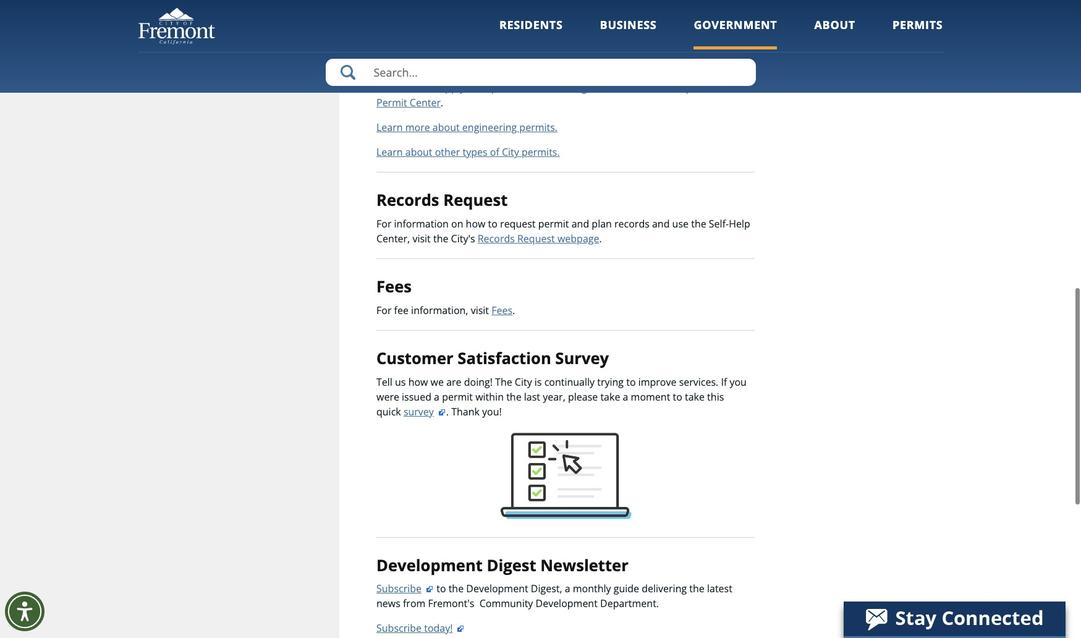Task type: describe. For each thing, give the bounding box(es) containing it.
construction
[[376, 56, 434, 70]]

the inside can also be used to pay permit fees, look up permitting information on a specific property, check on the status of a permit, and request a building inspection.
[[502, 2, 517, 16]]

pay
[[513, 0, 530, 1]]

in
[[675, 81, 684, 95]]

. down the apply
[[441, 96, 443, 110]]

today!
[[424, 621, 453, 635]]

person
[[686, 81, 718, 95]]

services.
[[679, 375, 719, 389]]

1 vertical spatial types
[[463, 146, 488, 159]]

learn for learn more about the types of planning and building permits required for a construction project.
[[376, 42, 403, 55]]

webpage
[[558, 232, 599, 245]]

fees link
[[492, 303, 513, 317]]

learn more about engineering permits. link
[[376, 121, 558, 134]]

department.
[[600, 597, 659, 610]]

digest
[[487, 554, 536, 576]]

if
[[721, 375, 727, 389]]

access
[[629, 81, 660, 95]]

at
[[721, 81, 730, 95]]

tell
[[376, 375, 392, 389]]

project.
[[437, 56, 472, 70]]

business
[[600, 17, 657, 32]]

and left use
[[652, 217, 670, 231]]

center
[[410, 96, 441, 110]]

property,
[[413, 2, 456, 16]]

city inside tell us how we are doing! the city is continually trying to improve services. if you were issued a permit within the last year, please take a moment to take this quick
[[515, 375, 532, 389]]

check
[[458, 2, 485, 16]]

permitting
[[627, 0, 675, 1]]

issued
[[402, 390, 431, 403]]

the inside learn more about the types of planning and building permits required for a construction project.
[[462, 42, 477, 55]]

to right trying
[[626, 375, 636, 389]]

records request webpage link
[[478, 232, 599, 245]]

permits link
[[893, 17, 943, 49]]

a inside learn more about the types of planning and building permits required for a construction project.
[[718, 42, 724, 55]]

2 vertical spatial of
[[490, 146, 499, 159]]

the right use
[[691, 217, 706, 231]]

use
[[672, 217, 689, 231]]

permits
[[893, 17, 943, 32]]

doing!
[[464, 375, 493, 389]]

about
[[814, 17, 856, 32]]

are
[[446, 375, 462, 389]]

building inside can also be used to pay permit fees, look up permitting information on a specific property, check on the status of a permit, and request a building inspection.
[[672, 2, 710, 16]]

from
[[403, 597, 426, 610]]

the inside tell us how we are doing! the city is continually trying to improve services. if you were issued a permit within the last year, please take a moment to take this quick
[[506, 390, 522, 403]]

records
[[615, 217, 650, 231]]

required
[[660, 42, 700, 55]]

subscribe today!
[[376, 621, 453, 635]]

types inside learn more about the types of planning and building permits required for a construction project.
[[480, 42, 505, 55]]

1 vertical spatial permits.
[[522, 146, 560, 159]]

can
[[422, 0, 438, 1]]

permits
[[622, 42, 657, 55]]

city's
[[451, 232, 475, 245]]

residents link
[[499, 17, 563, 49]]

delivering
[[642, 582, 687, 595]]

can also be used to pay permit fees, look up permitting information on a specific property, check on the status of a permit, and request a building inspection.
[[376, 0, 755, 31]]

fees for fee information, visit fees .
[[376, 276, 515, 317]]

through
[[556, 81, 593, 95]]

year,
[[543, 390, 566, 403]]

government link
[[694, 17, 777, 49]]

a inside learn how to apply for a permit online through citizen access or in person at the permit center
[[483, 81, 489, 95]]

is
[[535, 375, 542, 389]]

subscribe today! link
[[376, 621, 465, 635]]

other
[[435, 146, 460, 159]]

were
[[376, 390, 399, 403]]

a down permitting
[[664, 2, 670, 16]]

learn more about the types of planning and building permits required for a construction project.
[[376, 42, 724, 70]]

for inside learn how to apply for a permit online through citizen access or in person at the permit center
[[467, 81, 481, 95]]

learn about other types of city permits. link
[[376, 146, 560, 159]]

fees,
[[566, 0, 588, 1]]

improve
[[638, 375, 677, 389]]

you
[[730, 375, 747, 389]]

plan
[[592, 217, 612, 231]]

digest,
[[531, 582, 562, 595]]

tell us how we are doing! the city is continually trying to improve services. if you were issued a permit within the last year, please take a moment to take this quick
[[376, 375, 747, 418]]

a up government
[[750, 0, 755, 1]]

2 vertical spatial development
[[536, 597, 598, 610]]

quick
[[376, 405, 401, 418]]

a down fees,
[[562, 2, 568, 16]]

monthly
[[573, 582, 611, 595]]

. down the plan
[[599, 232, 602, 245]]

self-
[[709, 217, 729, 231]]

for information on how to request permit and plan records and use the self-help center, visit the city's
[[376, 217, 750, 245]]

and inside learn more about the types of planning and building permits required for a construction project.
[[562, 42, 580, 55]]

and up webpage
[[572, 217, 589, 231]]

of inside can also be used to pay permit fees, look up permitting information on a specific property, check on the status of a permit, and request a building inspection.
[[550, 2, 560, 16]]

you!
[[482, 405, 502, 418]]

to inside can also be used to pay permit fees, look up permitting information on a specific property, check on the status of a permit, and request a building inspection.
[[501, 0, 511, 1]]

residents
[[499, 17, 563, 32]]

business link
[[600, 17, 657, 49]]

permit for a
[[491, 81, 522, 95]]

or
[[662, 81, 672, 95]]

records request webpage .
[[478, 232, 602, 245]]

0 vertical spatial permits.
[[520, 121, 558, 134]]

fee
[[394, 303, 409, 317]]

thank
[[451, 405, 480, 418]]

the
[[495, 375, 512, 389]]

up
[[612, 0, 624, 1]]

look
[[590, 0, 610, 1]]

request inside the for information on how to request permit and plan records and use the self-help center, visit the city's
[[500, 217, 536, 231]]

apply
[[440, 81, 465, 95]]

permit inside tell us how we are doing! the city is continually trying to improve services. if you were issued a permit within the last year, please take a moment to take this quick
[[442, 390, 473, 403]]

customer
[[376, 347, 454, 369]]

subscribe for subscribe today!
[[376, 621, 422, 635]]

online survey image
[[496, 429, 635, 525]]

learn for learn about other types of city permits.
[[376, 146, 403, 159]]



Task type: locate. For each thing, give the bounding box(es) containing it.
visit left fees 'link'
[[471, 303, 489, 317]]

take down services.
[[685, 390, 705, 403]]

and inside can also be used to pay permit fees, look up permitting information on a specific property, check on the status of a permit, and request a building inspection.
[[606, 2, 624, 16]]

continually
[[544, 375, 595, 389]]

specific
[[376, 2, 411, 16]]

to down improve
[[673, 390, 682, 403]]

we
[[431, 375, 444, 389]]

online
[[525, 81, 553, 95]]

visit
[[413, 232, 431, 245], [471, 303, 489, 317]]

2 more from the top
[[405, 121, 430, 134]]

about up project.
[[433, 42, 460, 55]]

0 vertical spatial how
[[405, 81, 425, 95]]

to
[[501, 0, 511, 1], [428, 81, 437, 95], [488, 217, 498, 231], [626, 375, 636, 389], [673, 390, 682, 403], [437, 582, 446, 595]]

survey link
[[404, 405, 446, 418]]

on up the "city's" at the top left of page
[[451, 217, 463, 231]]

a down trying
[[623, 390, 628, 403]]

information,
[[411, 303, 468, 317]]

and
[[606, 2, 624, 16], [562, 42, 580, 55], [572, 217, 589, 231], [652, 217, 670, 231]]

citizen
[[596, 81, 627, 95]]

learn for learn more about engineering permits.
[[376, 121, 403, 134]]

subscribe
[[376, 582, 422, 595], [376, 621, 422, 635]]

help
[[729, 217, 750, 231]]

learn more about the types of planning and building permits required for a construction project. link
[[376, 42, 724, 70]]

1 horizontal spatial take
[[685, 390, 705, 403]]

development down digest,
[[536, 597, 598, 610]]

more for learn more about engineering permits.
[[405, 121, 430, 134]]

1 vertical spatial city
[[515, 375, 532, 389]]

for
[[376, 217, 392, 231], [376, 303, 392, 317]]

subscribe up news
[[376, 582, 422, 595]]

2 subscribe from the top
[[376, 621, 422, 635]]

0 horizontal spatial building
[[582, 42, 619, 55]]

types down "learn more about engineering permits."
[[463, 146, 488, 159]]

1 vertical spatial request
[[500, 217, 536, 231]]

2 vertical spatial on
[[451, 217, 463, 231]]

0 horizontal spatial take
[[601, 390, 620, 403]]

latest
[[707, 582, 733, 595]]

request inside can also be used to pay permit fees, look up permitting information on a specific property, check on the status of a permit, and request a building inspection.
[[626, 2, 662, 16]]

request
[[626, 2, 662, 16], [500, 217, 536, 231]]

permit inside the for information on how to request permit and plan records and use the self-help center, visit the city's
[[538, 217, 569, 231]]

1 horizontal spatial request
[[517, 232, 555, 245]]

learn how to apply for a permit online through citizen access or in person at the permit center link
[[376, 81, 748, 110]]

about inside learn more about the types of planning and building permits required for a construction project.
[[433, 42, 460, 55]]

1 vertical spatial on
[[487, 2, 499, 16]]

also
[[441, 0, 460, 1]]

learn how to apply for a permit online through citizen access or in person at the permit center
[[376, 81, 748, 110]]

request up the "city's" at the top left of page
[[443, 189, 508, 211]]

of inside learn more about the types of planning and building permits required for a construction project.
[[507, 42, 517, 55]]

status
[[520, 2, 548, 16]]

permits. down online
[[520, 121, 558, 134]]

to up records request webpage link
[[488, 217, 498, 231]]

planning
[[519, 42, 559, 55]]

1 vertical spatial building
[[582, 42, 619, 55]]

permit for pay
[[532, 0, 563, 1]]

1 vertical spatial for
[[467, 81, 481, 95]]

0 horizontal spatial fees
[[376, 276, 412, 297]]

to right subscribe link
[[437, 582, 446, 595]]

how inside tell us how we are doing! the city is continually trying to improve services. if you were issued a permit within the last year, please take a moment to take this quick
[[408, 375, 428, 389]]

visit right center,
[[413, 232, 431, 245]]

permits.
[[520, 121, 558, 134], [522, 146, 560, 159]]

.
[[441, 96, 443, 110], [599, 232, 602, 245], [513, 303, 515, 317], [446, 405, 449, 418]]

building down permitting
[[672, 2, 710, 16]]

and right planning
[[562, 42, 580, 55]]

. thank you!
[[446, 405, 502, 418]]

0 vertical spatial about
[[433, 42, 460, 55]]

about for engineering
[[433, 121, 460, 134]]

for inside learn more about the types of planning and building permits required for a construction project.
[[702, 42, 716, 55]]

a down government
[[718, 42, 724, 55]]

1 horizontal spatial request
[[626, 2, 662, 16]]

about up other
[[433, 121, 460, 134]]

visit inside fees for fee information, visit fees .
[[471, 303, 489, 317]]

more inside learn more about the types of planning and building permits required for a construction project.
[[405, 42, 430, 55]]

more for learn more about the types of planning and building permits required for a construction project.
[[405, 42, 430, 55]]

learn about other types of city permits.
[[376, 146, 560, 159]]

last
[[524, 390, 540, 403]]

0 vertical spatial subscribe
[[376, 582, 422, 595]]

satisfaction
[[458, 347, 551, 369]]

the down the
[[506, 390, 522, 403]]

1 vertical spatial request
[[517, 232, 555, 245]]

to the development digest, a monthly guide delivering the latest news from fremont's  community development department.
[[376, 582, 733, 610]]

0 vertical spatial more
[[405, 42, 430, 55]]

and down up
[[606, 2, 624, 16]]

learn more about engineering permits.
[[376, 121, 558, 134]]

0 vertical spatial for
[[702, 42, 716, 55]]

0 vertical spatial fees
[[376, 276, 412, 297]]

3 learn from the top
[[376, 121, 403, 134]]

development up subscribe link
[[376, 554, 483, 576]]

learn inside learn more about the types of planning and building permits required for a construction project.
[[376, 42, 403, 55]]

city
[[502, 146, 519, 159], [515, 375, 532, 389]]

types
[[480, 42, 505, 55], [463, 146, 488, 159]]

a right the apply
[[483, 81, 489, 95]]

1 more from the top
[[405, 42, 430, 55]]

within
[[476, 390, 504, 403]]

2 take from the left
[[685, 390, 705, 403]]

0 horizontal spatial on
[[451, 217, 463, 231]]

1 horizontal spatial building
[[672, 2, 710, 16]]

of left planning
[[507, 42, 517, 55]]

for inside the for information on how to request permit and plan records and use the self-help center, visit the city's
[[376, 217, 392, 231]]

building
[[672, 2, 710, 16], [582, 42, 619, 55]]

0 horizontal spatial request
[[500, 217, 536, 231]]

the inside learn how to apply for a permit online through citizen access or in person at the permit center
[[733, 81, 748, 95]]

types down check at the left top of the page
[[480, 42, 505, 55]]

customer satisfaction survey
[[376, 347, 609, 369]]

permit inside learn how to apply for a permit online through citizen access or in person at the permit center
[[491, 81, 522, 95]]

1 vertical spatial fees
[[492, 303, 513, 317]]

fees up satisfaction
[[492, 303, 513, 317]]

about
[[433, 42, 460, 55], [433, 121, 460, 134], [405, 146, 432, 159]]

the left latest on the right bottom of the page
[[689, 582, 705, 595]]

1 horizontal spatial visit
[[471, 303, 489, 317]]

for left fee
[[376, 303, 392, 317]]

1 vertical spatial subscribe
[[376, 621, 422, 635]]

a right digest,
[[565, 582, 570, 595]]

permit up status at top
[[532, 0, 563, 1]]

0 vertical spatial request
[[626, 2, 662, 16]]

survey
[[404, 405, 434, 418]]

Search text field
[[325, 59, 756, 86]]

request down permitting
[[626, 2, 662, 16]]

0 vertical spatial for
[[376, 217, 392, 231]]

records request
[[376, 189, 508, 211]]

on down used
[[487, 2, 499, 16]]

learn inside learn how to apply for a permit online through citizen access or in person at the permit center
[[376, 81, 403, 95]]

development digest newsletter
[[376, 554, 629, 576]]

1 vertical spatial visit
[[471, 303, 489, 317]]

about left other
[[405, 146, 432, 159]]

be
[[462, 0, 474, 1]]

0 vertical spatial building
[[672, 2, 710, 16]]

1 horizontal spatial fees
[[492, 303, 513, 317]]

this
[[707, 390, 724, 403]]

0 vertical spatial city
[[502, 146, 519, 159]]

1 horizontal spatial for
[[702, 42, 716, 55]]

1 horizontal spatial records
[[478, 232, 515, 245]]

to up the center
[[428, 81, 437, 95]]

4 learn from the top
[[376, 146, 403, 159]]

0 vertical spatial records
[[376, 189, 439, 211]]

engineering
[[462, 121, 517, 134]]

request for records request webpage .
[[517, 232, 555, 245]]

0 vertical spatial types
[[480, 42, 505, 55]]

1 vertical spatial how
[[466, 217, 486, 231]]

how inside learn how to apply for a permit online through citizen access or in person at the permit center
[[405, 81, 425, 95]]

0 vertical spatial development
[[376, 554, 483, 576]]

a
[[750, 0, 755, 1], [562, 2, 568, 16], [664, 2, 670, 16], [718, 42, 724, 55], [483, 81, 489, 95], [434, 390, 440, 403], [623, 390, 628, 403], [565, 582, 570, 595]]

permit inside can also be used to pay permit fees, look up permitting information on a specific property, check on the status of a permit, and request a building inspection.
[[532, 0, 563, 1]]

0 vertical spatial on
[[735, 0, 747, 1]]

on up government
[[735, 0, 747, 1]]

the up project.
[[462, 42, 477, 55]]

government
[[694, 17, 777, 32]]

1 vertical spatial of
[[507, 42, 517, 55]]

used
[[476, 0, 499, 1]]

permit for request
[[538, 217, 569, 231]]

0 horizontal spatial request
[[443, 189, 508, 211]]

2 for from the top
[[376, 303, 392, 317]]

for inside fees for fee information, visit fees .
[[376, 303, 392, 317]]

take down trying
[[601, 390, 620, 403]]

on inside the for information on how to request permit and plan records and use the self-help center, visit the city's
[[451, 217, 463, 231]]

more down the center
[[405, 121, 430, 134]]

records for records request webpage .
[[478, 232, 515, 245]]

0 horizontal spatial visit
[[413, 232, 431, 245]]

1 horizontal spatial on
[[487, 2, 499, 16]]

0 vertical spatial request
[[443, 189, 508, 211]]

learn for learn how to apply for a permit online through citizen access or in person at the permit center
[[376, 81, 403, 95]]

of right status at top
[[550, 2, 560, 16]]

how up the "city's" at the top left of page
[[466, 217, 486, 231]]

of
[[550, 2, 560, 16], [507, 42, 517, 55], [490, 146, 499, 159]]

2 vertical spatial how
[[408, 375, 428, 389]]

0 horizontal spatial records
[[376, 189, 439, 211]]

2 horizontal spatial of
[[550, 2, 560, 16]]

2 horizontal spatial on
[[735, 0, 747, 1]]

permit left online
[[491, 81, 522, 95]]

subscribe down news
[[376, 621, 422, 635]]

1 for from the top
[[376, 217, 392, 231]]

for right the apply
[[467, 81, 481, 95]]

2 vertical spatial about
[[405, 146, 432, 159]]

information inside the for information on how to request permit and plan records and use the self-help center, visit the city's
[[394, 217, 449, 231]]

city down engineering
[[502, 146, 519, 159]]

1 vertical spatial about
[[433, 121, 460, 134]]

1 learn from the top
[[376, 42, 403, 55]]

information inside can also be used to pay permit fees, look up permitting information on a specific property, check on the status of a permit, and request a building inspection.
[[678, 0, 732, 1]]

visit inside the for information on how to request permit and plan records and use the self-help center, visit the city's
[[413, 232, 431, 245]]

request left webpage
[[517, 232, 555, 245]]

fees up fee
[[376, 276, 412, 297]]

please
[[568, 390, 598, 403]]

a inside to the development digest, a monthly guide delivering the latest news from fremont's  community development department.
[[565, 582, 570, 595]]

request for records request
[[443, 189, 508, 211]]

permit,
[[570, 2, 604, 16]]

more up "construction"
[[405, 42, 430, 55]]

permit up records request webpage .
[[538, 217, 569, 231]]

how up issued
[[408, 375, 428, 389]]

0 vertical spatial of
[[550, 2, 560, 16]]

permits. down learn how to apply for a permit online through citizen access or in person at the permit center
[[522, 146, 560, 159]]

how inside the for information on how to request permit and plan records and use the self-help center, visit the city's
[[466, 217, 486, 231]]

. left thank
[[446, 405, 449, 418]]

stay connected image
[[844, 602, 1065, 636]]

0 horizontal spatial of
[[490, 146, 499, 159]]

1 horizontal spatial of
[[507, 42, 517, 55]]

guide
[[614, 582, 639, 595]]

community
[[480, 597, 533, 610]]

about link
[[814, 17, 856, 49]]

0 horizontal spatial information
[[394, 217, 449, 231]]

building down business
[[582, 42, 619, 55]]

information down records request
[[394, 217, 449, 231]]

building inside learn more about the types of planning and building permits required for a construction project.
[[582, 42, 619, 55]]

for up center,
[[376, 217, 392, 231]]

0 horizontal spatial for
[[467, 81, 481, 95]]

records
[[376, 189, 439, 211], [478, 232, 515, 245]]

records up center,
[[376, 189, 439, 211]]

how
[[405, 81, 425, 95], [466, 217, 486, 231], [408, 375, 428, 389]]

to inside to the development digest, a monthly guide delivering the latest news from fremont's  community development department.
[[437, 582, 446, 595]]

to inside learn how to apply for a permit online through citizen access or in person at the permit center
[[428, 81, 437, 95]]

1 horizontal spatial information
[[678, 0, 732, 1]]

information up government
[[678, 0, 732, 1]]

records right the "city's" at the top left of page
[[478, 232, 515, 245]]

the left the "city's" at the top left of page
[[433, 232, 448, 245]]

. inside fees for fee information, visit fees .
[[513, 303, 515, 317]]

2 learn from the top
[[376, 81, 403, 95]]

a down we
[[434, 390, 440, 403]]

about for the
[[433, 42, 460, 55]]

how up the center
[[405, 81, 425, 95]]

for right required
[[702, 42, 716, 55]]

permit
[[532, 0, 563, 1], [491, 81, 522, 95], [538, 217, 569, 231], [442, 390, 473, 403]]

city left 'is'
[[515, 375, 532, 389]]

the down pay on the left top of the page
[[502, 2, 517, 16]]

permit down are
[[442, 390, 473, 403]]

trying
[[597, 375, 624, 389]]

0 vertical spatial information
[[678, 0, 732, 1]]

subscribe for subscribe link
[[376, 582, 422, 595]]

1 take from the left
[[601, 390, 620, 403]]

inspection.
[[376, 17, 427, 31]]

the up today!
[[449, 582, 464, 595]]

us
[[395, 375, 406, 389]]

news
[[376, 597, 401, 610]]

moment
[[631, 390, 670, 403]]

for
[[702, 42, 716, 55], [467, 81, 481, 95]]

. up satisfaction
[[513, 303, 515, 317]]

newsletter
[[541, 554, 629, 576]]

records for records request
[[376, 189, 439, 211]]

1 subscribe from the top
[[376, 582, 422, 595]]

information
[[678, 0, 732, 1], [394, 217, 449, 231]]

the right at
[[733, 81, 748, 95]]

0 vertical spatial visit
[[413, 232, 431, 245]]

1 vertical spatial more
[[405, 121, 430, 134]]

1 vertical spatial for
[[376, 303, 392, 317]]

development up community
[[466, 582, 528, 595]]

survey
[[555, 347, 609, 369]]

1 vertical spatial development
[[466, 582, 528, 595]]

of down engineering
[[490, 146, 499, 159]]

to inside the for information on how to request permit and plan records and use the self-help center, visit the city's
[[488, 217, 498, 231]]

1 vertical spatial information
[[394, 217, 449, 231]]

to left pay on the left top of the page
[[501, 0, 511, 1]]

1 vertical spatial records
[[478, 232, 515, 245]]

request up records request webpage link
[[500, 217, 536, 231]]



Task type: vqa. For each thing, say whether or not it's contained in the screenshot.
"More" to the top
yes



